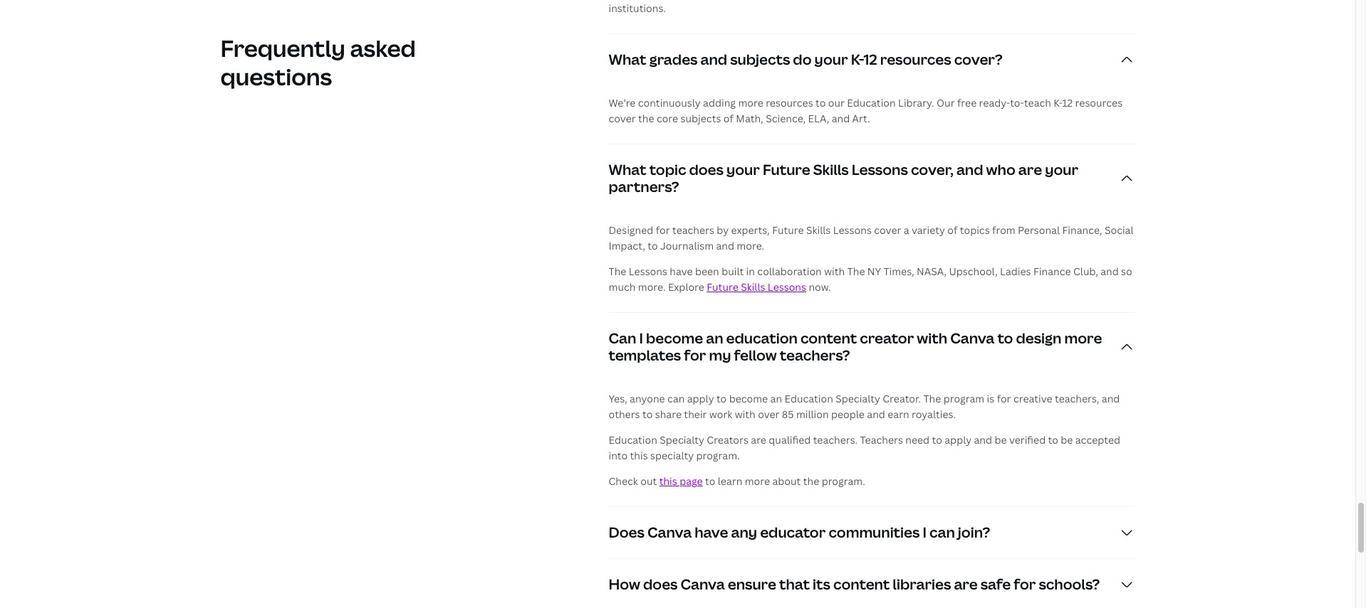 Task type: locate. For each thing, give the bounding box(es) containing it.
0 horizontal spatial can
[[667, 393, 685, 406]]

become
[[646, 329, 703, 349], [729, 393, 768, 406]]

1 vertical spatial can
[[930, 524, 955, 543]]

0 horizontal spatial have
[[670, 265, 693, 279]]

0 vertical spatial this
[[630, 450, 648, 463]]

lessons left cover, at the top of the page
[[852, 161, 908, 180]]

become up over
[[729, 393, 768, 406]]

i left join?
[[923, 524, 927, 543]]

more inside we're continuously adding more resources to our education library. our free ready-to-teach k-12 resources cover the core subjects of math, science, ela, and art.
[[738, 97, 763, 110]]

teachers.
[[813, 434, 858, 448]]

creator.
[[883, 393, 921, 406]]

specialty
[[836, 393, 880, 406], [660, 434, 704, 448]]

more. right much
[[638, 281, 666, 295]]

0 horizontal spatial the
[[609, 265, 626, 279]]

2 vertical spatial education
[[609, 434, 657, 448]]

so
[[1121, 265, 1132, 279]]

1 horizontal spatial with
[[824, 265, 845, 279]]

built
[[722, 265, 744, 279]]

future inside what topic does your future skills lessons cover, and who are your partners?
[[763, 161, 810, 180]]

resources right teach
[[1075, 97, 1123, 110]]

1 horizontal spatial subjects
[[730, 50, 790, 69]]

subjects down adding
[[681, 112, 721, 126]]

0 vertical spatial skills
[[813, 161, 849, 180]]

1 vertical spatial apply
[[945, 434, 972, 448]]

how
[[609, 576, 640, 595]]

more right the learn
[[745, 475, 770, 489]]

1 horizontal spatial have
[[695, 524, 728, 543]]

and inside we're continuously adding more resources to our education library. our free ready-to-teach k-12 resources cover the core subjects of math, science, ela, and art.
[[832, 112, 850, 126]]

0 horizontal spatial i
[[639, 329, 643, 349]]

specialty up specialty
[[660, 434, 704, 448]]

your down math,
[[726, 161, 760, 180]]

2 horizontal spatial the
[[923, 393, 941, 406]]

this right into
[[630, 450, 648, 463]]

more up math,
[[738, 97, 763, 110]]

0 horizontal spatial education
[[609, 434, 657, 448]]

to right impact,
[[648, 240, 658, 253]]

1 horizontal spatial k-
[[1054, 97, 1062, 110]]

out
[[640, 475, 657, 489]]

1 horizontal spatial 12
[[1062, 97, 1073, 110]]

and inside what topic does your future skills lessons cover, and who are your partners?
[[956, 161, 983, 180]]

1 horizontal spatial an
[[770, 393, 782, 406]]

earn
[[888, 408, 909, 422]]

0 horizontal spatial does
[[643, 576, 678, 595]]

1 vertical spatial more
[[1064, 329, 1102, 349]]

1 horizontal spatial are
[[954, 576, 978, 595]]

12 inside dropdown button
[[864, 50, 877, 69]]

what for what topic does your future skills lessons cover, and who are your partners?
[[609, 161, 646, 180]]

1 vertical spatial i
[[923, 524, 927, 543]]

0 horizontal spatial program.
[[696, 450, 740, 463]]

1 vertical spatial of
[[948, 224, 958, 238]]

have for lessons
[[670, 265, 693, 279]]

0 horizontal spatial become
[[646, 329, 703, 349]]

12 up we're continuously adding more resources to our education library. our free ready-to-teach k-12 resources cover the core subjects of math, science, ela, and art.
[[864, 50, 877, 69]]

have inside does canva have any educator communities i can join? dropdown button
[[695, 524, 728, 543]]

0 horizontal spatial are
[[751, 434, 766, 448]]

with inside yes, anyone can apply to become an education specialty creator. the program is for creative teachers, and others to share their work with over 85 million people and earn royalties.
[[735, 408, 756, 422]]

content down now.
[[801, 329, 857, 349]]

for inside designed for teachers by experts, future skills lessons cover a variety of topics from personal finance, social impact, to journalism and more.
[[656, 224, 670, 238]]

specialty inside yes, anyone can apply to become an education specialty creator. the program is for creative teachers, and others to share their work with over 85 million people and earn royalties.
[[836, 393, 880, 406]]

become inside the can i become an education content creator with canva to design more templates for my fellow teachers?
[[646, 329, 703, 349]]

nasa,
[[917, 265, 947, 279]]

0 vertical spatial have
[[670, 265, 693, 279]]

of left the topics
[[948, 224, 958, 238]]

have for canva
[[695, 524, 728, 543]]

canva right does
[[647, 524, 692, 543]]

1 vertical spatial does
[[643, 576, 678, 595]]

resources up library.
[[880, 50, 951, 69]]

to right page
[[705, 475, 715, 489]]

1 vertical spatial with
[[917, 329, 947, 349]]

education up art.
[[847, 97, 896, 110]]

1 vertical spatial become
[[729, 393, 768, 406]]

2 horizontal spatial resources
[[1075, 97, 1123, 110]]

0 vertical spatial k-
[[851, 50, 864, 69]]

1 horizontal spatial specialty
[[836, 393, 880, 406]]

be left accepted
[[1061, 434, 1073, 448]]

much
[[609, 281, 636, 295]]

0 vertical spatial what
[[609, 50, 646, 69]]

0 vertical spatial cover
[[609, 112, 636, 126]]

0 vertical spatial apply
[[687, 393, 714, 406]]

for
[[656, 224, 670, 238], [684, 347, 706, 366], [997, 393, 1011, 406], [1014, 576, 1036, 595]]

for inside yes, anyone can apply to become an education specialty creator. the program is for creative teachers, and others to share their work with over 85 million people and earn royalties.
[[997, 393, 1011, 406]]

can left join?
[[930, 524, 955, 543]]

art.
[[852, 112, 870, 126]]

your
[[815, 50, 848, 69], [726, 161, 760, 180], [1045, 161, 1078, 180]]

with left over
[[735, 408, 756, 422]]

1 vertical spatial what
[[609, 161, 646, 180]]

upschool,
[[949, 265, 998, 279]]

canva left ensure
[[681, 576, 725, 595]]

future down science, at the right
[[763, 161, 810, 180]]

creator
[[860, 329, 914, 349]]

2 what from the top
[[609, 161, 646, 180]]

0 horizontal spatial an
[[706, 329, 723, 349]]

what up we're
[[609, 50, 646, 69]]

apply up their
[[687, 393, 714, 406]]

science,
[[766, 112, 806, 126]]

1 vertical spatial specialty
[[660, 434, 704, 448]]

cover inside designed for teachers by experts, future skills lessons cover a variety of topics from personal finance, social impact, to journalism and more.
[[874, 224, 901, 238]]

lessons down collaboration
[[768, 281, 806, 295]]

1 vertical spatial this
[[659, 475, 677, 489]]

cover down we're
[[609, 112, 636, 126]]

0 vertical spatial are
[[1018, 161, 1042, 180]]

the up royalties.
[[923, 393, 941, 406]]

more. down 'experts,' at the top right of page
[[737, 240, 764, 253]]

an left fellow on the right bottom of the page
[[706, 329, 723, 349]]

and down our
[[832, 112, 850, 126]]

0 horizontal spatial specialty
[[660, 434, 704, 448]]

this inside education specialty creators are qualified teachers. teachers need to apply and be verified to be accepted into this specialty program.
[[630, 450, 648, 463]]

have inside the lessons have been built in collaboration with the ny times, nasa, upschool, ladies finance club, and so much more. explore
[[670, 265, 693, 279]]

canva up program on the bottom right of the page
[[950, 329, 995, 349]]

1 horizontal spatial program.
[[822, 475, 865, 489]]

0 horizontal spatial 12
[[864, 50, 877, 69]]

does right 'how'
[[643, 576, 678, 595]]

have up explore in the top of the page
[[670, 265, 693, 279]]

skills down in
[[741, 281, 765, 295]]

finance,
[[1062, 224, 1102, 238]]

more
[[738, 97, 763, 110], [1064, 329, 1102, 349], [745, 475, 770, 489]]

1 vertical spatial future
[[772, 224, 804, 238]]

be left 'verified'
[[995, 434, 1007, 448]]

1 vertical spatial canva
[[647, 524, 692, 543]]

education inside we're continuously adding more resources to our education library. our free ready-to-teach k-12 resources cover the core subjects of math, science, ela, and art.
[[847, 97, 896, 110]]

continuously
[[638, 97, 701, 110]]

future down built
[[707, 281, 738, 295]]

an
[[706, 329, 723, 349], [770, 393, 782, 406]]

lessons
[[852, 161, 908, 180], [833, 224, 872, 238], [629, 265, 667, 279], [768, 281, 806, 295]]

personal
[[1018, 224, 1060, 238]]

can up share
[[667, 393, 685, 406]]

1 vertical spatial are
[[751, 434, 766, 448]]

to inside we're continuously adding more resources to our education library. our free ready-to-teach k-12 resources cover the core subjects of math, science, ela, and art.
[[816, 97, 826, 110]]

1 horizontal spatial apply
[[945, 434, 972, 448]]

have
[[670, 265, 693, 279], [695, 524, 728, 543]]

education
[[847, 97, 896, 110], [785, 393, 833, 406], [609, 434, 657, 448]]

0 vertical spatial more
[[738, 97, 763, 110]]

this
[[630, 450, 648, 463], [659, 475, 677, 489]]

skills down ela,
[[813, 161, 849, 180]]

what inside what topic does your future skills lessons cover, and who are your partners?
[[609, 161, 646, 180]]

are left the safe
[[954, 576, 978, 595]]

lessons up much
[[629, 265, 667, 279]]

to left our
[[816, 97, 826, 110]]

2 be from the left
[[1061, 434, 1073, 448]]

0 vertical spatial subjects
[[730, 50, 790, 69]]

who
[[986, 161, 1016, 180]]

for right is
[[997, 393, 1011, 406]]

skills inside what topic does your future skills lessons cover, and who are your partners?
[[813, 161, 849, 180]]

skills
[[813, 161, 849, 180], [806, 224, 831, 238], [741, 281, 765, 295]]

1 horizontal spatial can
[[930, 524, 955, 543]]

teachers
[[860, 434, 903, 448]]

more right 'design'
[[1064, 329, 1102, 349]]

education inside yes, anyone can apply to become an education specialty creator. the program is for creative teachers, and others to share their work with over 85 million people and earn royalties.
[[785, 393, 833, 406]]

can
[[667, 393, 685, 406], [930, 524, 955, 543]]

are
[[1018, 161, 1042, 180], [751, 434, 766, 448], [954, 576, 978, 595]]

educator
[[760, 524, 826, 543]]

future
[[763, 161, 810, 180], [772, 224, 804, 238], [707, 281, 738, 295]]

what left topic
[[609, 161, 646, 180]]

with right creator
[[917, 329, 947, 349]]

0 horizontal spatial cover
[[609, 112, 636, 126]]

0 horizontal spatial more.
[[638, 281, 666, 295]]

this right "out"
[[659, 475, 677, 489]]

the
[[638, 112, 654, 126], [803, 475, 819, 489]]

1 horizontal spatial the
[[803, 475, 819, 489]]

specialty up people
[[836, 393, 880, 406]]

to left 'design'
[[997, 329, 1013, 349]]

0 vertical spatial more.
[[737, 240, 764, 253]]

0 vertical spatial canva
[[950, 329, 995, 349]]

2 vertical spatial future
[[707, 281, 738, 295]]

verified
[[1009, 434, 1046, 448]]

2 horizontal spatial education
[[847, 97, 896, 110]]

0 horizontal spatial of
[[724, 112, 734, 126]]

0 horizontal spatial k-
[[851, 50, 864, 69]]

we're continuously adding more resources to our education library. our free ready-to-teach k-12 resources cover the core subjects of math, science, ela, and art.
[[609, 97, 1123, 126]]

1 horizontal spatial of
[[948, 224, 958, 238]]

0 horizontal spatial the
[[638, 112, 654, 126]]

with up now.
[[824, 265, 845, 279]]

apply down royalties.
[[945, 434, 972, 448]]

of
[[724, 112, 734, 126], [948, 224, 958, 238]]

libraries
[[893, 576, 951, 595]]

specialty
[[650, 450, 694, 463]]

of inside we're continuously adding more resources to our education library. our free ready-to-teach k-12 resources cover the core subjects of math, science, ela, and art.
[[724, 112, 734, 126]]

future inside designed for teachers by experts, future skills lessons cover a variety of topics from personal finance, social impact, to journalism and more.
[[772, 224, 804, 238]]

and down by
[[716, 240, 734, 253]]

content right its
[[833, 576, 890, 595]]

0 vertical spatial an
[[706, 329, 723, 349]]

does canva have any educator communities i can join? button
[[609, 508, 1135, 559]]

1 horizontal spatial i
[[923, 524, 927, 543]]

need
[[905, 434, 930, 448]]

your right who on the right top of the page
[[1045, 161, 1078, 180]]

0 vertical spatial of
[[724, 112, 734, 126]]

future right 'experts,' at the top right of page
[[772, 224, 804, 238]]

and down is
[[974, 434, 992, 448]]

are down over
[[751, 434, 766, 448]]

and inside education specialty creators are qualified teachers. teachers need to apply and be verified to be accepted into this specialty program.
[[974, 434, 992, 448]]

subjects inside dropdown button
[[730, 50, 790, 69]]

yes, anyone can apply to become an education specialty creator. the program is for creative teachers, and others to share their work with over 85 million people and earn royalties.
[[609, 393, 1120, 422]]

the left core
[[638, 112, 654, 126]]

in
[[746, 265, 755, 279]]

k- right teach
[[1054, 97, 1062, 110]]

an up over
[[770, 393, 782, 406]]

1 vertical spatial content
[[833, 576, 890, 595]]

0 horizontal spatial with
[[735, 408, 756, 422]]

finance
[[1033, 265, 1071, 279]]

1 horizontal spatial your
[[815, 50, 848, 69]]

what for what grades and subjects do your k-12 resources cover?
[[609, 50, 646, 69]]

subjects
[[730, 50, 790, 69], [681, 112, 721, 126]]

teach
[[1024, 97, 1051, 110]]

and
[[701, 50, 727, 69], [832, 112, 850, 126], [956, 161, 983, 180], [716, 240, 734, 253], [1101, 265, 1119, 279], [1102, 393, 1120, 406], [867, 408, 885, 422], [974, 434, 992, 448]]

of down adding
[[724, 112, 734, 126]]

and left earn
[[867, 408, 885, 422]]

to down the anyone
[[642, 408, 653, 422]]

1 horizontal spatial cover
[[874, 224, 901, 238]]

12 inside we're continuously adding more resources to our education library. our free ready-to-teach k-12 resources cover the core subjects of math, science, ela, and art.
[[1062, 97, 1073, 110]]

k- up we're continuously adding more resources to our education library. our free ready-to-teach k-12 resources cover the core subjects of math, science, ela, and art.
[[851, 50, 864, 69]]

content inside how does canva ensure that its content libraries are safe for schools? dropdown button
[[833, 576, 890, 595]]

program. down education specialty creators are qualified teachers. teachers need to apply and be verified to be accepted into this specialty program.
[[822, 475, 865, 489]]

the up much
[[609, 265, 626, 279]]

education up million
[[785, 393, 833, 406]]

and left who on the right top of the page
[[956, 161, 983, 180]]

0 horizontal spatial apply
[[687, 393, 714, 406]]

be
[[995, 434, 1007, 448], [1061, 434, 1073, 448]]

does right topic
[[689, 161, 724, 180]]

more inside the can i become an education content creator with canva to design more templates for my fellow teachers?
[[1064, 329, 1102, 349]]

about
[[772, 475, 801, 489]]

the
[[609, 265, 626, 279], [847, 265, 865, 279], [923, 393, 941, 406]]

your right do
[[815, 50, 848, 69]]

creators
[[707, 434, 749, 448]]

for up journalism
[[656, 224, 670, 238]]

program.
[[696, 450, 740, 463], [822, 475, 865, 489]]

0 vertical spatial the
[[638, 112, 654, 126]]

design
[[1016, 329, 1062, 349]]

can inside yes, anyone can apply to become an education specialty creator. the program is for creative teachers, and others to share their work with over 85 million people and earn royalties.
[[667, 393, 685, 406]]

i right can
[[639, 329, 643, 349]]

subjects left do
[[730, 50, 790, 69]]

become left my
[[646, 329, 703, 349]]

12 right teach
[[1062, 97, 1073, 110]]

1 vertical spatial cover
[[874, 224, 901, 238]]

lessons inside designed for teachers by experts, future skills lessons cover a variety of topics from personal finance, social impact, to journalism and more.
[[833, 224, 872, 238]]

1 horizontal spatial more.
[[737, 240, 764, 253]]

are right who on the right top of the page
[[1018, 161, 1042, 180]]

1 vertical spatial have
[[695, 524, 728, 543]]

ready-
[[979, 97, 1010, 110]]

have left any
[[695, 524, 728, 543]]

million
[[796, 408, 829, 422]]

communities
[[829, 524, 920, 543]]

skills up collaboration
[[806, 224, 831, 238]]

0 vertical spatial become
[[646, 329, 703, 349]]

0 vertical spatial does
[[689, 161, 724, 180]]

a
[[904, 224, 909, 238]]

with inside the can i become an education content creator with canva to design more templates for my fellow teachers?
[[917, 329, 947, 349]]

with inside the lessons have been built in collaboration with the ny times, nasa, upschool, ladies finance club, and so much more. explore
[[824, 265, 845, 279]]

1 vertical spatial 12
[[1062, 97, 1073, 110]]

club,
[[1073, 265, 1098, 279]]

frequently
[[220, 33, 345, 63]]

more.
[[737, 240, 764, 253], [638, 281, 666, 295]]

program. down creators
[[696, 450, 740, 463]]

1 vertical spatial subjects
[[681, 112, 721, 126]]

with for collaboration
[[824, 265, 845, 279]]

1 vertical spatial skills
[[806, 224, 831, 238]]

does canva have any educator communities i can join?
[[609, 524, 990, 543]]

1 horizontal spatial become
[[729, 393, 768, 406]]

the right about
[[803, 475, 819, 489]]

cover left a
[[874, 224, 901, 238]]

2 vertical spatial with
[[735, 408, 756, 422]]

resources up science, at the right
[[766, 97, 813, 110]]

the inside yes, anyone can apply to become an education specialty creator. the program is for creative teachers, and others to share their work with over 85 million people and earn royalties.
[[923, 393, 941, 406]]

teachers?
[[780, 347, 850, 366]]

2 horizontal spatial with
[[917, 329, 947, 349]]

0 horizontal spatial be
[[995, 434, 1007, 448]]

canva
[[950, 329, 995, 349], [647, 524, 692, 543], [681, 576, 725, 595]]

lessons up ny
[[833, 224, 872, 238]]

with for creator
[[917, 329, 947, 349]]

for right the safe
[[1014, 576, 1036, 595]]

library.
[[898, 97, 934, 110]]

1 what from the top
[[609, 50, 646, 69]]

0 vertical spatial specialty
[[836, 393, 880, 406]]

education up into
[[609, 434, 657, 448]]

0 vertical spatial content
[[801, 329, 857, 349]]

more. inside the lessons have been built in collaboration with the ny times, nasa, upschool, ladies finance club, and so much more. explore
[[638, 281, 666, 295]]

0 vertical spatial can
[[667, 393, 685, 406]]

resources inside dropdown button
[[880, 50, 951, 69]]

grades
[[649, 50, 698, 69]]

to-
[[1010, 97, 1024, 110]]

1 horizontal spatial education
[[785, 393, 833, 406]]

0 horizontal spatial this
[[630, 450, 648, 463]]

0 vertical spatial program.
[[696, 450, 740, 463]]

can i become an education content creator with canva to design more templates for my fellow teachers?
[[609, 329, 1102, 366]]

0 vertical spatial with
[[824, 265, 845, 279]]

to inside the can i become an education content creator with canva to design more templates for my fellow teachers?
[[997, 329, 1013, 349]]

accepted
[[1075, 434, 1120, 448]]

ny
[[867, 265, 881, 279]]

1 vertical spatial more.
[[638, 281, 666, 295]]

1 vertical spatial k-
[[1054, 97, 1062, 110]]

0 vertical spatial 12
[[864, 50, 877, 69]]

1 horizontal spatial does
[[689, 161, 724, 180]]

to up the work
[[716, 393, 727, 406]]

the left ny
[[847, 265, 865, 279]]

for left my
[[684, 347, 706, 366]]

people
[[831, 408, 865, 422]]

and left so
[[1101, 265, 1119, 279]]



Task type: vqa. For each thing, say whether or not it's contained in the screenshot.
the "How"
yes



Task type: describe. For each thing, give the bounding box(es) containing it.
can inside dropdown button
[[930, 524, 955, 543]]

cover,
[[911, 161, 954, 180]]

work
[[709, 408, 732, 422]]

1 horizontal spatial the
[[847, 265, 865, 279]]

our
[[828, 97, 845, 110]]

yes,
[[609, 393, 627, 406]]

more. inside designed for teachers by experts, future skills lessons cover a variety of topics from personal finance, social impact, to journalism and more.
[[737, 240, 764, 253]]

designed
[[609, 224, 653, 238]]

safe
[[981, 576, 1011, 595]]

lessons inside the lessons have been built in collaboration with the ny times, nasa, upschool, ladies finance club, and so much more. explore
[[629, 265, 667, 279]]

to inside designed for teachers by experts, future skills lessons cover a variety of topics from personal finance, social impact, to journalism and more.
[[648, 240, 658, 253]]

an inside yes, anyone can apply to become an education specialty creator. the program is for creative teachers, and others to share their work with over 85 million people and earn royalties.
[[770, 393, 782, 406]]

1 vertical spatial the
[[803, 475, 819, 489]]

check
[[609, 475, 638, 489]]

into
[[609, 450, 628, 463]]

join?
[[958, 524, 990, 543]]

been
[[695, 265, 719, 279]]

are inside what topic does your future skills lessons cover, and who are your partners?
[[1018, 161, 1042, 180]]

1 vertical spatial program.
[[822, 475, 865, 489]]

fellow
[[734, 347, 777, 366]]

topic
[[649, 161, 686, 180]]

and inside the lessons have been built in collaboration with the ny times, nasa, upschool, ladies finance club, and so much more. explore
[[1101, 265, 1119, 279]]

lessons inside what topic does your future skills lessons cover, and who are your partners?
[[852, 161, 908, 180]]

times,
[[884, 265, 914, 279]]

cover?
[[954, 50, 1003, 69]]

education specialty creators are qualified teachers. teachers need to apply and be verified to be accepted into this specialty program.
[[609, 434, 1120, 463]]

2 vertical spatial skills
[[741, 281, 765, 295]]

designed for teachers by experts, future skills lessons cover a variety of topics from personal finance, social impact, to journalism and more.
[[609, 224, 1134, 253]]

cover inside we're continuously adding more resources to our education library. our free ready-to-teach k-12 resources cover the core subjects of math, science, ela, and art.
[[609, 112, 636, 126]]

education
[[726, 329, 798, 349]]

i inside the can i become an education content creator with canva to design more templates for my fellow teachers?
[[639, 329, 643, 349]]

social
[[1105, 224, 1134, 238]]

future skills lessons now.
[[707, 281, 831, 295]]

do
[[793, 50, 812, 69]]

teachers
[[672, 224, 714, 238]]

content inside the can i become an education content creator with canva to design more templates for my fellow teachers?
[[801, 329, 857, 349]]

does inside how does canva ensure that its content libraries are safe for schools? dropdown button
[[643, 576, 678, 595]]

program. inside education specialty creators are qualified teachers. teachers need to apply and be verified to be accepted into this specialty program.
[[696, 450, 740, 463]]

qualified
[[769, 434, 811, 448]]

what grades and subjects do your k-12 resources cover?
[[609, 50, 1003, 69]]

program
[[944, 393, 984, 406]]

can i become an education content creator with canva to design more templates for my fellow teachers? button
[[609, 314, 1135, 382]]

to right need
[[932, 434, 942, 448]]

ensure
[[728, 576, 776, 595]]

2 vertical spatial canva
[[681, 576, 725, 595]]

by
[[717, 224, 729, 238]]

check out this page to learn more about the program.
[[609, 475, 865, 489]]

any
[[731, 524, 757, 543]]

my
[[709, 347, 731, 366]]

education for people
[[785, 393, 833, 406]]

for inside how does canva ensure that its content libraries are safe for schools? dropdown button
[[1014, 576, 1036, 595]]

apply inside yes, anyone can apply to become an education specialty creator. the program is for creative teachers, and others to share their work with over 85 million people and earn royalties.
[[687, 393, 714, 406]]

1 be from the left
[[995, 434, 1007, 448]]

become inside yes, anyone can apply to become an education specialty creator. the program is for creative teachers, and others to share their work with over 85 million people and earn royalties.
[[729, 393, 768, 406]]

the inside we're continuously adding more resources to our education library. our free ready-to-teach k-12 resources cover the core subjects of math, science, ela, and art.
[[638, 112, 654, 126]]

others
[[609, 408, 640, 422]]

0 horizontal spatial resources
[[766, 97, 813, 110]]

0 horizontal spatial your
[[726, 161, 760, 180]]

topics
[[960, 224, 990, 238]]

skills inside designed for teachers by experts, future skills lessons cover a variety of topics from personal finance, social impact, to journalism and more.
[[806, 224, 831, 238]]

templates
[[609, 347, 681, 366]]

what topic does your future skills lessons cover, and who are your partners?
[[609, 161, 1078, 197]]

creative
[[1013, 393, 1052, 406]]

apply inside education specialty creators are qualified teachers. teachers need to apply and be verified to be accepted into this specialty program.
[[945, 434, 972, 448]]

what topic does your future skills lessons cover, and who are your partners? button
[[609, 145, 1135, 213]]

from
[[992, 224, 1015, 238]]

does inside what topic does your future skills lessons cover, and who are your partners?
[[689, 161, 724, 180]]

free
[[957, 97, 977, 110]]

1 horizontal spatial this
[[659, 475, 677, 489]]

now.
[[809, 281, 831, 295]]

canva inside the can i become an education content creator with canva to design more templates for my fellow teachers?
[[950, 329, 995, 349]]

an inside the can i become an education content creator with canva to design more templates for my fellow teachers?
[[706, 329, 723, 349]]

what grades and subjects do your k-12 resources cover? button
[[609, 35, 1135, 86]]

85
[[782, 408, 794, 422]]

that
[[779, 576, 810, 595]]

can
[[609, 329, 636, 349]]

are inside education specialty creators are qualified teachers. teachers need to apply and be verified to be accepted into this specialty program.
[[751, 434, 766, 448]]

learn
[[718, 475, 742, 489]]

page
[[680, 475, 703, 489]]

impact,
[[609, 240, 645, 253]]

adding
[[703, 97, 736, 110]]

explore
[[668, 281, 704, 295]]

2 horizontal spatial your
[[1045, 161, 1078, 180]]

is
[[987, 393, 994, 406]]

math,
[[736, 112, 763, 126]]

of inside designed for teachers by experts, future skills lessons cover a variety of topics from personal finance, social impact, to journalism and more.
[[948, 224, 958, 238]]

for inside the can i become an education content creator with canva to design more templates for my fellow teachers?
[[684, 347, 706, 366]]

schools?
[[1039, 576, 1100, 595]]

ela,
[[808, 112, 829, 126]]

and right grades
[[701, 50, 727, 69]]

frequently asked questions
[[220, 33, 416, 92]]

and inside designed for teachers by experts, future skills lessons cover a variety of topics from personal finance, social impact, to journalism and more.
[[716, 240, 734, 253]]

education inside education specialty creators are qualified teachers. teachers need to apply and be verified to be accepted into this specialty program.
[[609, 434, 657, 448]]

core
[[657, 112, 678, 126]]

2 vertical spatial are
[[954, 576, 978, 595]]

we're
[[609, 97, 636, 110]]

collaboration
[[757, 265, 822, 279]]

partners?
[[609, 178, 679, 197]]

share
[[655, 408, 682, 422]]

k- inside we're continuously adding more resources to our education library. our free ready-to-teach k-12 resources cover the core subjects of math, science, ela, and art.
[[1054, 97, 1062, 110]]

education for art.
[[847, 97, 896, 110]]

asked
[[350, 33, 416, 63]]

teachers,
[[1055, 393, 1099, 406]]

over
[[758, 408, 780, 422]]

subjects inside we're continuously adding more resources to our education library. our free ready-to-teach k-12 resources cover the core subjects of math, science, ela, and art.
[[681, 112, 721, 126]]

anyone
[[630, 393, 665, 406]]

ladies
[[1000, 265, 1031, 279]]

k- inside dropdown button
[[851, 50, 864, 69]]

and right teachers, at the right of page
[[1102, 393, 1120, 406]]

2 vertical spatial more
[[745, 475, 770, 489]]

variety
[[912, 224, 945, 238]]

journalism
[[660, 240, 714, 253]]

questions
[[220, 61, 332, 92]]

their
[[684, 408, 707, 422]]

the lessons have been built in collaboration with the ny times, nasa, upschool, ladies finance club, and so much more. explore
[[609, 265, 1132, 295]]

royalties.
[[912, 408, 956, 422]]

specialty inside education specialty creators are qualified teachers. teachers need to apply and be verified to be accepted into this specialty program.
[[660, 434, 704, 448]]

to right 'verified'
[[1048, 434, 1058, 448]]

does
[[609, 524, 645, 543]]



